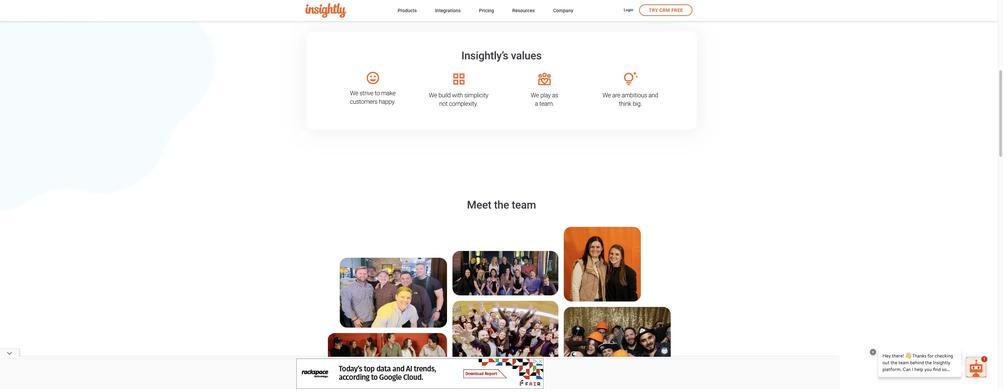 Task type: describe. For each thing, give the bounding box(es) containing it.
products
[[398, 8, 417, 13]]

we strive to make customers happy.
[[350, 90, 396, 105]]

we for we play as a team.
[[531, 92, 539, 99]]

meet the team
[[467, 199, 536, 212]]

insightly's values
[[462, 49, 542, 62]]

we for we are ambitious and think big.
[[603, 92, 611, 99]]

complexity.
[[449, 100, 478, 107]]

play
[[541, 92, 551, 99]]

we for we strive to make customers happy.
[[350, 90, 359, 97]]

pricing link
[[479, 6, 494, 16]]

insightly logo link
[[306, 3, 387, 18]]

insightly logo image
[[306, 3, 347, 18]]

we play as a team.
[[531, 92, 559, 107]]

try
[[649, 7, 659, 13]]

values
[[511, 49, 542, 62]]

integrations
[[435, 8, 461, 13]]

company
[[554, 8, 574, 13]]

not
[[440, 100, 448, 107]]

we are ambitious and think big.
[[603, 92, 659, 107]]

we for we build with simplicity not complexity.
[[429, 92, 437, 99]]

resources
[[513, 8, 535, 13]]

to
[[375, 90, 380, 97]]

try crm free button
[[640, 4, 693, 16]]

products link
[[398, 6, 417, 16]]

and
[[649, 92, 659, 99]]

login link
[[624, 8, 634, 13]]

ambitious
[[622, 92, 648, 99]]

make
[[382, 90, 396, 97]]



Task type: locate. For each thing, give the bounding box(es) containing it.
resources link
[[513, 6, 535, 16]]

we inside we strive to make customers happy.
[[350, 90, 359, 97]]

we left build
[[429, 92, 437, 99]]

we up a at the right top of the page
[[531, 92, 539, 99]]

crm
[[660, 7, 671, 13]]

pricing
[[479, 8, 494, 13]]

are
[[613, 92, 621, 99]]

strive
[[360, 90, 374, 97]]

build
[[439, 92, 451, 99]]

we left strive
[[350, 90, 359, 97]]

big.
[[633, 100, 642, 107]]

we left are
[[603, 92, 611, 99]]

we inside we build with simplicity not complexity.
[[429, 92, 437, 99]]

team
[[512, 199, 536, 212]]

meet
[[467, 199, 492, 212]]

try crm free link
[[640, 4, 693, 16]]

login
[[624, 8, 634, 12]]

try crm free
[[649, 7, 684, 13]]

with
[[452, 92, 463, 99]]

as
[[553, 92, 559, 99]]

happy.
[[379, 98, 396, 105]]

team.
[[540, 100, 554, 107]]

integrations link
[[435, 6, 461, 16]]

we inside we play as a team.
[[531, 92, 539, 99]]

free
[[672, 7, 684, 13]]

insightly's
[[462, 49, 509, 62]]

a
[[535, 100, 538, 107]]

we build with simplicity not complexity.
[[429, 92, 489, 107]]

we inside we are ambitious and think big.
[[603, 92, 611, 99]]

simplicity
[[465, 92, 489, 99]]

company link
[[554, 6, 574, 16]]

we
[[350, 90, 359, 97], [429, 92, 437, 99], [531, 92, 539, 99], [603, 92, 611, 99]]

customers
[[350, 98, 378, 105]]

the
[[494, 199, 510, 212]]

think
[[619, 100, 632, 107]]



Task type: vqa. For each thing, say whether or not it's contained in the screenshot.
the on the bottom of page
yes



